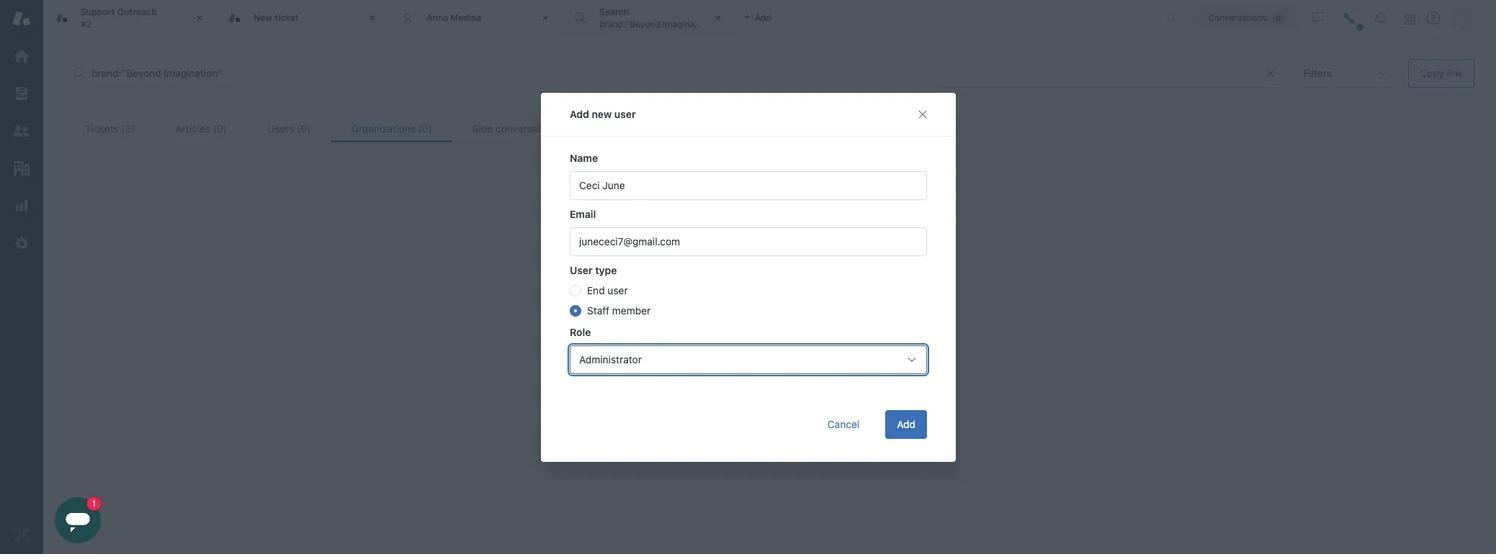 Task type: vqa. For each thing, say whether or not it's contained in the screenshot.
access
no



Task type: describe. For each thing, give the bounding box(es) containing it.
1 vertical spatial user
[[607, 284, 628, 296]]

support
[[81, 7, 115, 17]]

side conversations (0)
[[472, 122, 577, 135]]

#2
[[81, 18, 91, 29]]

articles (0)
[[175, 122, 227, 135]]

new ticket
[[254, 12, 299, 23]]

add for add
[[897, 418, 915, 430]]

0 vertical spatial user
[[614, 108, 636, 120]]

organizations image
[[12, 159, 31, 178]]

tab containing support outreach
[[43, 0, 216, 36]]

close image for anna medina
[[538, 11, 553, 25]]

articles
[[175, 122, 211, 135]]

side
[[472, 122, 493, 135]]

tabs tab list
[[43, 0, 1152, 36]]

role
[[570, 326, 591, 338]]

outreach
[[117, 7, 157, 17]]

copy link
[[1420, 67, 1463, 79]]

conversations
[[496, 122, 560, 135]]

anna medina
[[427, 12, 481, 23]]

end
[[587, 284, 605, 296]]

user
[[570, 264, 592, 276]]

Name field
[[570, 171, 927, 200]]

tab list containing tickets (3)
[[65, 115, 1475, 143]]

conversations button
[[1193, 6, 1300, 29]]

ticket
[[275, 12, 299, 23]]

type
[[595, 264, 617, 276]]

side conversations (0) tab
[[452, 115, 597, 143]]

add new user
[[570, 108, 636, 120]]

add button
[[885, 410, 927, 439]]

staff
[[587, 304, 609, 317]]

(0) for users (0)
[[297, 122, 311, 135]]

anna medina tab
[[389, 0, 562, 36]]

support outreach #2
[[81, 7, 157, 29]]

brand:"beyond
[[599, 18, 660, 29]]

clear search image
[[1265, 68, 1277, 79]]

zendesk image
[[12, 527, 31, 545]]

customers image
[[12, 122, 31, 140]]

close image for new ticket
[[365, 11, 380, 25]]

(3)
[[121, 122, 135, 135]]

new
[[591, 108, 612, 120]]

zendesk support image
[[12, 9, 31, 28]]

4 (0) from the left
[[563, 122, 577, 135]]

tickets (3)
[[85, 122, 135, 135]]

administrator button
[[570, 345, 927, 374]]

anna
[[427, 12, 448, 23]]

tickets
[[85, 122, 119, 135]]

main element
[[0, 0, 43, 555]]



Task type: locate. For each thing, give the bounding box(es) containing it.
close image for support outreach #2
[[192, 11, 207, 25]]

add right cancel
[[897, 418, 915, 430]]

search brand:"beyond imagination"
[[599, 7, 714, 29]]

1 close image from the left
[[192, 11, 207, 25]]

new ticket tab
[[216, 0, 389, 36]]

views image
[[12, 84, 31, 103]]

users (0)
[[267, 122, 311, 135]]

add for add new user
[[570, 108, 589, 120]]

zendesk products image
[[1406, 14, 1416, 24]]

1 horizontal spatial add
[[897, 418, 915, 430]]

member
[[612, 304, 650, 317]]

1 (0) from the left
[[213, 122, 227, 135]]

get started image
[[12, 47, 31, 66]]

add left new
[[570, 108, 589, 120]]

0 vertical spatial add
[[570, 108, 589, 120]]

add inside add button
[[897, 418, 915, 430]]

close image inside new ticket tab
[[365, 11, 380, 25]]

(0)
[[213, 122, 227, 135], [297, 122, 311, 135], [418, 122, 432, 135], [563, 122, 577, 135]]

tab
[[43, 0, 216, 36], [562, 0, 735, 36]]

0 horizontal spatial close image
[[365, 11, 380, 25]]

reporting image
[[12, 197, 31, 215]]

2 tab from the left
[[562, 0, 735, 36]]

medina
[[450, 12, 481, 23]]

1 vertical spatial add
[[897, 418, 915, 430]]

get help image
[[1427, 12, 1440, 24]]

user
[[614, 108, 636, 120], [607, 284, 628, 296]]

organizations (0)
[[351, 122, 432, 135]]

new
[[254, 12, 272, 23]]

(0) right articles
[[213, 122, 227, 135]]

tickets (3) tab
[[65, 115, 155, 143]]

Email field
[[570, 227, 927, 256]]

(0) for organizations (0)
[[418, 122, 432, 135]]

close modal image
[[917, 108, 928, 120]]

2 close image from the left
[[711, 11, 725, 25]]

cancel
[[827, 418, 859, 430]]

add new user dialog
[[541, 93, 956, 462]]

user right new
[[614, 108, 636, 120]]

search
[[599, 7, 629, 17]]

close image left anna
[[365, 11, 380, 25]]

email
[[570, 208, 596, 220]]

close image
[[365, 11, 380, 25], [538, 11, 553, 25]]

users
[[267, 122, 294, 135]]

add
[[570, 108, 589, 120], [897, 418, 915, 430]]

conversations
[[1209, 12, 1267, 23]]

admin image
[[12, 234, 31, 253]]

end user
[[587, 284, 628, 296]]

(0) inside "tab"
[[418, 122, 432, 135]]

close image right outreach
[[192, 11, 207, 25]]

close image up search: text box
[[711, 11, 725, 25]]

user type
[[570, 264, 617, 276]]

articles (0) tab
[[155, 115, 247, 143]]

organizations (0) tab
[[331, 115, 452, 143]]

close image inside anna medina tab
[[538, 11, 553, 25]]

cancel button
[[816, 410, 871, 439]]

administrator
[[579, 353, 642, 366]]

2 (0) from the left
[[297, 122, 311, 135]]

3 (0) from the left
[[418, 122, 432, 135]]

Search: text field
[[91, 67, 1276, 80]]

1 close image from the left
[[365, 11, 380, 25]]

organizations
[[351, 122, 416, 135]]

user up staff member on the bottom of the page
[[607, 284, 628, 296]]

name
[[570, 152, 598, 164]]

(0) right organizations
[[418, 122, 432, 135]]

(0) right users
[[297, 122, 311, 135]]

link
[[1447, 67, 1463, 79]]

close image for search brand:"beyond imagination"
[[711, 11, 725, 25]]

users (0) tab
[[247, 115, 331, 143]]

1 horizontal spatial close image
[[711, 11, 725, 25]]

2 close image from the left
[[538, 11, 553, 25]]

1 horizontal spatial close image
[[538, 11, 553, 25]]

copy link button
[[1409, 59, 1475, 88]]

(0) inside tab
[[213, 122, 227, 135]]

imagination"
[[663, 18, 714, 29]]

close image
[[192, 11, 207, 25], [711, 11, 725, 25]]

staff member
[[587, 304, 650, 317]]

1 horizontal spatial tab
[[562, 0, 735, 36]]

0 horizontal spatial tab
[[43, 0, 216, 36]]

0 horizontal spatial add
[[570, 108, 589, 120]]

0 horizontal spatial close image
[[192, 11, 207, 25]]

1 tab from the left
[[43, 0, 216, 36]]

close image left search
[[538, 11, 553, 25]]

tab containing search
[[562, 0, 735, 36]]

(0) for articles (0)
[[213, 122, 227, 135]]

(0) up name
[[563, 122, 577, 135]]

copy
[[1420, 67, 1445, 79]]

tab list
[[65, 115, 1475, 143]]



